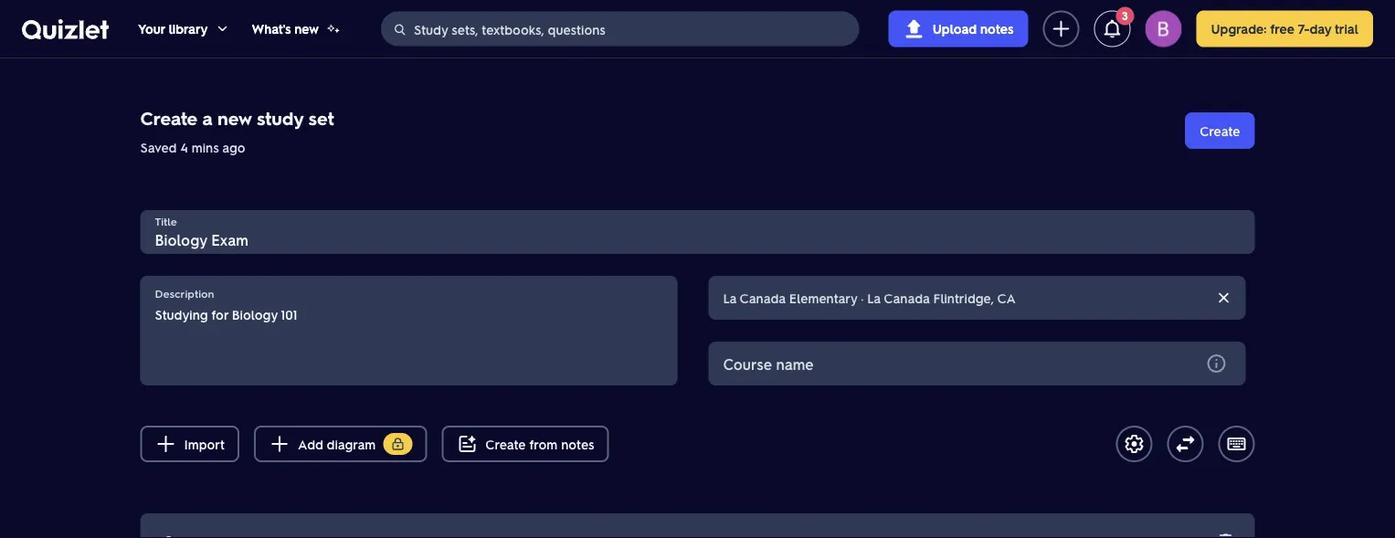 Task type: locate. For each thing, give the bounding box(es) containing it.
a
[[202, 106, 213, 130]]

create for new
[[140, 106, 198, 130]]

your
[[138, 21, 165, 37]]

notes
[[981, 21, 1014, 37], [561, 436, 595, 452]]

2 la from the left
[[868, 290, 881, 306]]

1 vertical spatial new
[[218, 106, 252, 130]]

upload
[[933, 21, 977, 37]]

create inside button
[[486, 436, 526, 452]]

add image
[[155, 433, 177, 455]]

la right '·'
[[868, 290, 881, 306]]

la
[[724, 290, 737, 306], [868, 290, 881, 306]]

0 horizontal spatial canada
[[740, 290, 786, 306]]

bell image
[[1102, 18, 1124, 40]]

notes right from
[[561, 436, 595, 452]]

what's
[[252, 21, 291, 37]]

1 quizlet image from the top
[[22, 18, 109, 39]]

2 horizontal spatial create
[[1200, 122, 1241, 139]]

notes right upload
[[981, 21, 1014, 37]]

1 horizontal spatial new
[[295, 21, 319, 37]]

1 horizontal spatial notes
[[981, 21, 1014, 37]]

1 horizontal spatial canada
[[884, 290, 930, 306]]

notes inside "button"
[[981, 21, 1014, 37]]

new left sparkle icon
[[295, 21, 319, 37]]

la down the title text box
[[724, 290, 737, 306]]

1 horizontal spatial create
[[486, 436, 526, 452]]

study
[[257, 106, 304, 130]]

canada right '·'
[[884, 290, 930, 306]]

quizlet image
[[22, 18, 109, 39], [22, 19, 109, 39]]

mins
[[192, 139, 219, 155]]

notes inside button
[[561, 436, 595, 452]]

title
[[155, 214, 177, 228]]

your library button
[[138, 0, 230, 58]]

None search field
[[381, 11, 860, 47]]

canada
[[740, 290, 786, 306], [884, 290, 930, 306]]

create inside create a new study set saved  4 mins ago
[[140, 106, 198, 130]]

import
[[184, 436, 225, 452]]

3
[[1123, 10, 1129, 22]]

new
[[295, 21, 319, 37], [218, 106, 252, 130]]

diagram
[[327, 436, 376, 452]]

0 horizontal spatial notes
[[561, 436, 595, 452]]

your library
[[138, 21, 208, 37]]

lock image
[[391, 437, 405, 452]]

0 horizontal spatial la
[[724, 290, 737, 306]]

ca
[[998, 290, 1016, 306]]

Title text field
[[155, 229, 1241, 250]]

new inside create a new study set saved  4 mins ago
[[218, 106, 252, 130]]

from
[[529, 436, 558, 452]]

search image
[[393, 22, 408, 37]]

2 quizlet image from the top
[[22, 19, 109, 39]]

circle info image
[[1206, 353, 1228, 375]]

1 horizontal spatial la
[[868, 290, 881, 306]]

what's new
[[252, 21, 319, 37]]

import button
[[140, 426, 239, 463]]

None field
[[709, 342, 1246, 386]]

new right the a
[[218, 106, 252, 130]]

add
[[298, 436, 323, 452]]

0 horizontal spatial new
[[218, 106, 252, 130]]

swap horizontal image
[[1175, 433, 1197, 455]]

free
[[1271, 21, 1295, 37]]

2 canada from the left
[[884, 290, 930, 306]]

add image
[[269, 433, 291, 455]]

canada left elementary
[[740, 290, 786, 306]]

0 horizontal spatial create
[[140, 106, 198, 130]]

create
[[140, 106, 198, 130], [1200, 122, 1241, 139], [486, 436, 526, 452]]

1 canada from the left
[[740, 290, 786, 306]]

4
[[180, 139, 188, 155]]

1 vertical spatial notes
[[561, 436, 595, 452]]

0 vertical spatial notes
[[981, 21, 1014, 37]]



Task type: describe. For each thing, give the bounding box(es) containing it.
add diagram button
[[254, 426, 427, 463]]

Search text field
[[414, 12, 854, 47]]

settings image
[[1124, 433, 1146, 455]]

set
[[309, 106, 334, 130]]

elementary
[[790, 290, 858, 306]]

3 button
[[1095, 7, 1135, 47]]

create button
[[1186, 112, 1256, 149]]

·
[[861, 290, 864, 306]]

create inside button
[[1200, 122, 1241, 139]]

profile picture image
[[1146, 11, 1182, 47]]

upload notes
[[933, 21, 1014, 37]]

upgrade: free 7-day trial button
[[1197, 11, 1374, 47]]

create a new study set saved  4 mins ago
[[140, 106, 334, 155]]

upgrade:
[[1212, 21, 1267, 37]]

Course text field
[[724, 346, 1232, 382]]

day
[[1310, 21, 1332, 37]]

saved
[[140, 139, 177, 155]]

ago
[[222, 139, 245, 155]]

library
[[169, 21, 208, 37]]

close x image
[[1217, 291, 1232, 305]]

Search field
[[382, 12, 859, 47]]

delete this card image
[[1210, 525, 1243, 538]]

create for notes
[[486, 436, 526, 452]]

sparkle image
[[326, 21, 341, 36]]

create from notes
[[486, 436, 595, 452]]

create from notes button
[[442, 426, 609, 463]]

upload image
[[904, 18, 926, 40]]

upload notes button
[[889, 11, 1029, 47]]

flintridge,
[[934, 290, 995, 306]]

description
[[155, 286, 214, 300]]

trial
[[1335, 21, 1359, 37]]

upgrade: free 7-day trial
[[1212, 21, 1359, 37]]

caret down image
[[215, 21, 230, 36]]

Description text field
[[155, 302, 663, 382]]

keyboard image
[[1226, 433, 1248, 455]]

7-
[[1298, 21, 1310, 37]]

add diagram
[[298, 436, 376, 452]]

notes image
[[456, 433, 478, 455]]

what's new link
[[252, 0, 341, 58]]

1 la from the left
[[724, 290, 737, 306]]

0 vertical spatial new
[[295, 21, 319, 37]]

la canada elementary · la canada flintridge, ca
[[724, 290, 1016, 306]]

create image
[[1051, 18, 1073, 40]]



Task type: vqa. For each thing, say whether or not it's contained in the screenshot.
Edition in the 'Thomas' Calculus 14Th Edition • Isbn: 9780134438986 (11 More) Christopher E Heil, Joel R. Hass, Maurice D. Weir'
no



